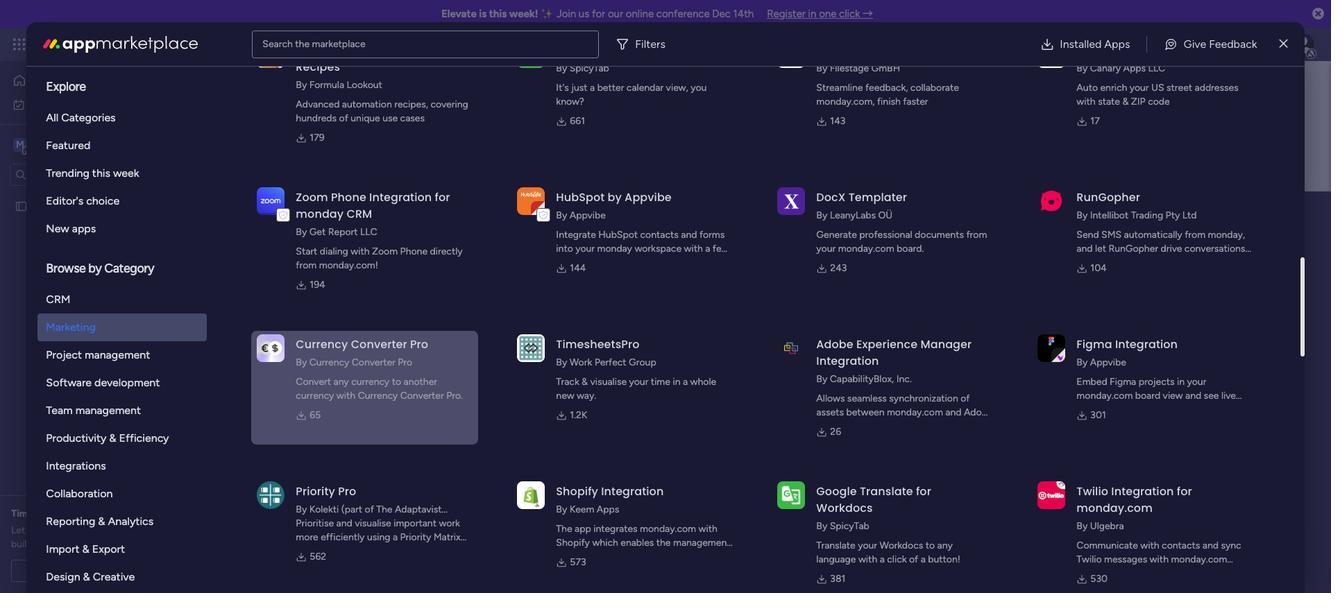 Task type: locate. For each thing, give the bounding box(es) containing it.
free
[[61, 539, 81, 551]]

ulgebra
[[1090, 521, 1124, 532]]

rungopher inside send sms automatically from monday, and let rungopher drive conversations with ai
[[1109, 243, 1159, 255]]

1 vertical spatial the
[[657, 537, 671, 549]]

visualise down perfect
[[590, 376, 627, 388]]

by right browse
[[88, 261, 102, 276]]

0 vertical spatial public board image
[[15, 200, 28, 213]]

sms
[[1102, 229, 1122, 241]]

experience up inc. on the bottom right of page
[[857, 337, 918, 353]]

work inside my work button
[[46, 98, 67, 110]]

179
[[310, 132, 325, 144]]

integrates
[[594, 523, 638, 535]]

1 vertical spatial rungopher
[[1109, 243, 1159, 255]]

with inside the integrate hubspot contacts and forms into your monday workspace with a few easy steps.
[[684, 243, 703, 255]]

0 vertical spatial contacts
[[640, 229, 679, 241]]

rungopher up intellibot
[[1077, 190, 1141, 205]]

0 vertical spatial our
[[608, 8, 623, 20]]

work for monday
[[112, 36, 137, 52]]

help image
[[1244, 37, 1258, 51]]

1 vertical spatial converter
[[352, 357, 396, 369]]

apps right notifications icon
[[1105, 37, 1131, 50]]

zoom inside zoom phone integration for monday crm by get report llc
[[296, 190, 328, 205]]

your inside translate your workdocs to any language with a click of a button!
[[858, 540, 878, 552]]

1 vertical spatial visualise
[[355, 518, 391, 530]]

0 horizontal spatial you
[[365, 313, 381, 325]]

click left the →
[[839, 8, 860, 20]]

integration for figma integration
[[1116, 337, 1178, 353]]

zip
[[1131, 96, 1146, 108]]

Search in workspace field
[[29, 167, 116, 183]]

crm inside zoom phone integration for monday crm by get report llc
[[347, 206, 372, 222]]

manager.
[[867, 421, 907, 433]]

1 horizontal spatial you
[[691, 82, 707, 94]]

currency down currency converter pro by currency converter pro
[[351, 376, 390, 388]]

with inside start dialing with zoom phone directly from monday.com!
[[351, 246, 370, 258]]

1 horizontal spatial the
[[556, 523, 572, 535]]

1 horizontal spatial contacts
[[1162, 540, 1201, 552]]

1 vertical spatial public board image
[[262, 344, 278, 359]]

2 vertical spatial currency
[[358, 390, 398, 402]]

data
[[593, 551, 612, 563]]

by inside priority pro by kolekti (part of the adaptavist group)
[[296, 504, 307, 516]]

recently
[[415, 313, 450, 325]]

canary
[[1090, 62, 1121, 74]]

& left "zip"
[[1123, 96, 1129, 108]]

this left week at the left top
[[92, 167, 110, 180]]

of left button!
[[909, 554, 919, 566]]

104
[[1091, 262, 1107, 274]]

by left work
[[556, 357, 567, 369]]

a right just
[[590, 82, 595, 94]]

by up convert
[[296, 357, 307, 369]]

& left efficiency on the bottom left of page
[[109, 432, 116, 445]]

week
[[113, 167, 139, 180]]

by inside hubspot by appvibe by appvibe
[[556, 210, 567, 221]]

enables
[[621, 537, 654, 549]]

monday down efficiently
[[309, 546, 344, 557]]

1 vertical spatial our
[[28, 525, 42, 537]]

your inside 'track & visualise your time in a whole new way.'
[[629, 376, 649, 388]]

1 horizontal spatial to
[[926, 540, 935, 552]]

convert any currency to another currency with currency converter pro.
[[296, 376, 463, 402]]

apps up integrates
[[597, 504, 619, 516]]

pro up another
[[398, 357, 412, 369]]

1 vertical spatial spicytab
[[830, 521, 870, 532]]

0 horizontal spatial to
[[392, 376, 401, 388]]

1 horizontal spatial from
[[967, 229, 987, 241]]

0 vertical spatial adobe
[[817, 337, 854, 353]]

and left sync
[[1203, 540, 1219, 552]]

monday.com inside allows seamless synchronization of assets between monday.com and adobe experience manager.
[[887, 407, 943, 419]]

workspace selection element
[[13, 136, 116, 154]]

our left 'online'
[[608, 8, 623, 20]]

0 horizontal spatial our
[[28, 525, 42, 537]]

by up integrate
[[556, 210, 567, 221]]

0 vertical spatial by
[[608, 190, 622, 205]]

twilio up boards.
[[1077, 554, 1102, 566]]

priority
[[296, 484, 335, 500], [400, 532, 431, 544]]

categories
[[61, 111, 116, 124]]

live
[[1222, 390, 1236, 402]]

currency down convert
[[296, 390, 334, 402]]

help
[[1225, 559, 1250, 572]]

0 vertical spatial main
[[32, 138, 56, 151]]

monday.com inside generate professional documents from your monday.com board.
[[838, 243, 895, 255]]

0 vertical spatial you
[[691, 82, 707, 94]]

hubspot up integrate
[[556, 190, 605, 205]]

twilio
[[1077, 484, 1109, 500], [1077, 554, 1102, 566]]

spicytab
[[570, 62, 609, 74], [830, 521, 870, 532]]

a inside it's just a better calendar view, you know?
[[590, 82, 595, 94]]

and right boards
[[294, 313, 310, 325]]

you right the view,
[[691, 82, 707, 94]]

seamless
[[848, 393, 887, 405]]

to inside translate your workdocs to any language with a click of a button!
[[926, 540, 935, 552]]

0 horizontal spatial the
[[376, 504, 393, 516]]

start
[[296, 246, 318, 258]]

0 horizontal spatial by
[[88, 261, 102, 276]]

hubspot by appvibe by appvibe
[[556, 190, 672, 221]]

0 vertical spatial visualise
[[590, 376, 627, 388]]

and down "synchronization"
[[946, 407, 962, 419]]

development
[[94, 376, 160, 389]]

monday.com!
[[319, 260, 378, 271]]

0 horizontal spatial llc
[[360, 226, 377, 238]]

1 vertical spatial test
[[285, 345, 304, 357]]

1 horizontal spatial translate
[[860, 484, 913, 500]]

zoom up get
[[296, 190, 328, 205]]

with
[[1077, 96, 1096, 108], [684, 243, 703, 255], [351, 246, 370, 258], [1077, 257, 1096, 269], [337, 390, 356, 402], [1115, 404, 1134, 416], [699, 523, 718, 535], [1141, 540, 1160, 552], [859, 554, 878, 566], [1150, 554, 1169, 566]]

0 vertical spatial apps
[[1105, 37, 1131, 50]]

workdocs down google
[[817, 501, 873, 517]]

monday inside zoom phone integration for monday crm by get report llc
[[296, 206, 344, 222]]

twilio up ulgebra
[[1077, 484, 1109, 500]]

contacts for hubspot by appvibe
[[640, 229, 679, 241]]

1 horizontal spatial crm
[[347, 206, 372, 222]]

by inside hubspot by appvibe by appvibe
[[608, 190, 622, 205]]

ai
[[1098, 257, 1108, 269]]

1 vertical spatial hubspot
[[599, 229, 638, 241]]

a left button!
[[921, 554, 926, 566]]

public board image down boards
[[262, 344, 278, 359]]

& for design & creative
[[83, 571, 90, 584]]

by up send
[[1077, 210, 1088, 221]]

formula
[[296, 42, 343, 58], [309, 79, 344, 91]]

kolekti
[[309, 504, 339, 516]]

& right "free"
[[82, 543, 89, 556]]

by inside shopify integration by keem apps
[[556, 504, 567, 516]]

test list box
[[0, 192, 177, 405]]

1 vertical spatial click
[[887, 554, 907, 566]]

2 horizontal spatial from
[[1185, 229, 1206, 241]]

see
[[1204, 390, 1219, 402]]

zoom phone integration for monday crm by get report llc
[[296, 190, 450, 238]]

integration for twilio integration for monday.com
[[1112, 484, 1174, 500]]

manager
[[921, 337, 972, 353]]

spicytab up language
[[830, 521, 870, 532]]

1 horizontal spatial phone
[[400, 246, 428, 258]]

priority inside prioritise and visualise important work more efficiently using a priority matrix on monday
[[400, 532, 431, 544]]

this inside embed figma projects in your monday.com board view and see live updates with this app.
[[1136, 404, 1152, 416]]

formula in automation recipes by formula lookout
[[296, 42, 426, 91]]

0 horizontal spatial zoom
[[296, 190, 328, 205]]

by inside zoom phone integration for monday crm by get report llc
[[296, 226, 307, 238]]

far.
[[45, 539, 59, 551]]

2 vertical spatial appvibe
[[1090, 357, 1127, 369]]

apps image
[[1179, 37, 1193, 51]]

a right language
[[880, 554, 885, 566]]

work up home button at the left
[[112, 36, 137, 52]]

monday.com up ulgebra
[[1077, 501, 1153, 517]]

1 horizontal spatial main workspace
[[346, 197, 525, 228]]

hundreds
[[296, 112, 337, 124]]

hubspot inside hubspot by appvibe by appvibe
[[556, 190, 605, 205]]

1 horizontal spatial the
[[657, 537, 671, 549]]

& inside auto enrich your us street addresses with state & zip code
[[1123, 96, 1129, 108]]

0 horizontal spatial priority
[[296, 484, 335, 500]]

synchronization
[[890, 393, 959, 405]]

1 vertical spatial review
[[79, 525, 108, 537]]

priority down important
[[400, 532, 431, 544]]

by inside docx templater by leanylabs oü
[[817, 210, 828, 221]]

0 horizontal spatial click
[[839, 8, 860, 20]]

feedback,
[[866, 82, 908, 94]]

track
[[556, 376, 579, 388]]

just
[[571, 82, 588, 94]]

with inside the app integrates monday.com with shopify which enables the management of shop data in monday.com
[[699, 523, 718, 535]]

from down ltd
[[1185, 229, 1206, 241]]

1 horizontal spatial any
[[938, 540, 953, 552]]

the up using
[[376, 504, 393, 516]]

figma up board
[[1110, 376, 1137, 388]]

expert
[[64, 508, 93, 520]]

to inside convert any currency to another currency with currency converter pro.
[[392, 376, 401, 388]]

workspace image
[[13, 137, 27, 152]]

monday.com up "enables"
[[640, 523, 696, 535]]

and
[[681, 229, 697, 241], [1077, 243, 1093, 255], [294, 313, 310, 325], [1186, 390, 1202, 402], [946, 407, 962, 419], [336, 518, 353, 530], [1203, 540, 1219, 552]]

figma inside embed figma projects in your monday.com board view and see live updates with this app.
[[1110, 376, 1137, 388]]

0 horizontal spatial main workspace
[[32, 138, 114, 151]]

0 horizontal spatial test
[[33, 200, 51, 212]]

visualise inside 'track & visualise your time in a whole new way.'
[[590, 376, 627, 388]]

a right using
[[393, 532, 398, 544]]

0 horizontal spatial translate
[[817, 540, 856, 552]]

pro down the recently
[[410, 337, 428, 353]]

by inside twilio integration for monday.com by ulgebra
[[1077, 521, 1088, 532]]

test for public board icon in the test list box
[[33, 200, 51, 212]]

let
[[1095, 243, 1107, 255]]

currency converter pro by currency converter pro
[[296, 337, 428, 369]]

rungopher by intellibot trading pty ltd
[[1077, 190, 1197, 221]]

visualise inside prioritise and visualise important work more efficiently using a priority matrix on monday
[[355, 518, 391, 530]]

apps inside shopify integration by keem apps
[[597, 504, 619, 516]]

apps
[[72, 222, 96, 235]]

automatically
[[1124, 229, 1183, 241]]

0 vertical spatial crm
[[347, 206, 372, 222]]

shopify inside the app integrates monday.com with shopify which enables the management of shop data in monday.com
[[556, 537, 590, 549]]

of left unique
[[339, 112, 348, 124]]

app logo image for priority pro
[[257, 482, 285, 509]]

hubspot down hubspot by appvibe by appvibe
[[599, 229, 638, 241]]

0 horizontal spatial contacts
[[640, 229, 679, 241]]

recent
[[262, 280, 297, 293]]

the right "enables"
[[657, 537, 671, 549]]

2 horizontal spatial appvibe
[[1090, 357, 1127, 369]]

1 vertical spatial by
[[88, 261, 102, 276]]

a inside the integrate hubspot contacts and forms into your monday workspace with a few easy steps.
[[706, 243, 710, 255]]

1 shopify from the top
[[556, 484, 598, 500]]

of inside translate your workdocs to any language with a click of a button!
[[909, 554, 919, 566]]

1 vertical spatial phone
[[400, 246, 428, 258]]

0 vertical spatial main workspace
[[32, 138, 114, 151]]

currency
[[351, 376, 390, 388], [296, 390, 334, 402]]

app logo image for twilio integration for monday.com
[[1038, 482, 1066, 509]]

0 vertical spatial to
[[392, 376, 401, 388]]

1 horizontal spatial currency
[[351, 376, 390, 388]]

public board image
[[15, 200, 28, 213], [262, 344, 278, 359]]

translate up language
[[817, 540, 856, 552]]

communicate with contacts and sync twilio messages with monday.com boards.
[[1077, 540, 1242, 580]]

0 horizontal spatial phone
[[331, 190, 366, 205]]

llc up us
[[1149, 62, 1166, 74]]

with inside auto enrich your us street addresses with state & zip code
[[1077, 96, 1096, 108]]

1 horizontal spatial test
[[285, 345, 304, 357]]

and inside the integrate hubspot contacts and forms into your monday workspace with a few easy steps.
[[681, 229, 697, 241]]

dapulse x slim image
[[1280, 36, 1288, 52]]

by inside "adobe experience manager integration by capabilityblox, inc."
[[817, 373, 828, 385]]

contacts inside communicate with contacts and sync twilio messages with monday.com boards.
[[1162, 540, 1201, 552]]

1 vertical spatial to
[[926, 540, 935, 552]]

converter down another
[[400, 390, 444, 402]]

any
[[334, 376, 349, 388], [938, 540, 953, 552]]

this down board
[[1136, 404, 1152, 416]]

by left get
[[296, 226, 307, 238]]

our up the so
[[28, 525, 42, 537]]

1 horizontal spatial adobe
[[964, 407, 993, 419]]

of right "synchronization"
[[961, 393, 970, 405]]

so
[[33, 539, 43, 551]]

2 vertical spatial work
[[439, 518, 460, 530]]

new apps
[[46, 222, 96, 235]]

monday work management
[[62, 36, 216, 52]]

adobe
[[817, 337, 854, 353], [964, 407, 993, 419]]

crm up marketing
[[46, 293, 70, 306]]

workspace inside the integrate hubspot contacts and forms into your monday workspace with a few easy steps.
[[635, 243, 682, 255]]

it's just a better calendar view, you know?
[[556, 82, 707, 108]]

1 vertical spatial work
[[46, 98, 67, 110]]

hubspot inside the integrate hubspot contacts and forms into your monday workspace with a few easy steps.
[[599, 229, 638, 241]]

currency down currency converter pro by currency converter pro
[[358, 390, 398, 402]]

shopify up keem
[[556, 484, 598, 500]]

for inside the time for an expert review let our experts review what you've built so far. free of charge
[[36, 508, 49, 520]]

integrate
[[556, 229, 596, 241]]

public board image left editor's
[[15, 200, 28, 213]]

efficiently
[[321, 532, 365, 544]]

2 twilio from the top
[[1077, 554, 1102, 566]]

integration inside twilio integration for monday.com by ulgebra
[[1112, 484, 1174, 500]]

main workspace
[[32, 138, 114, 151], [346, 197, 525, 228]]

from inside generate professional documents from your monday.com board.
[[967, 229, 987, 241]]

covering
[[431, 99, 468, 110]]

1 horizontal spatial public board image
[[262, 344, 278, 359]]

a left whole
[[683, 376, 688, 388]]

0 vertical spatial any
[[334, 376, 349, 388]]

2 shopify from the top
[[556, 537, 590, 549]]

invite members image
[[1149, 37, 1163, 51]]

0 vertical spatial appvibe
[[625, 190, 672, 205]]

test inside list box
[[33, 200, 51, 212]]

pro up the (part
[[338, 484, 356, 500]]

board.
[[897, 243, 924, 255]]

1 horizontal spatial click
[[887, 554, 907, 566]]

& up way.
[[582, 376, 588, 388]]

of right the (part
[[365, 504, 374, 516]]

in up view
[[1177, 376, 1185, 388]]

in inside embed figma projects in your monday.com board view and see live updates with this app.
[[1177, 376, 1185, 388]]

0 vertical spatial test
[[33, 200, 51, 212]]

rungopher
[[1077, 190, 1141, 205], [1109, 243, 1159, 255]]

243
[[831, 262, 847, 274]]

2 horizontal spatial work
[[439, 518, 460, 530]]

allows
[[817, 393, 845, 405]]

export
[[92, 543, 125, 556]]

1 vertical spatial shopify
[[556, 537, 590, 549]]

elevate is this week! ✨ join us for our online conference dec 14th
[[441, 8, 754, 20]]

1 vertical spatial crm
[[46, 293, 70, 306]]

& for import & export
[[82, 543, 89, 556]]

appvibe up embed
[[1090, 357, 1127, 369]]

1 horizontal spatial our
[[608, 8, 623, 20]]

contacts for twilio integration for monday.com
[[1162, 540, 1201, 552]]

search everything image
[[1214, 37, 1227, 51]]

apps marketplace image
[[43, 36, 198, 52]]

zoom down add workspace
[[372, 246, 398, 258]]

0 vertical spatial hubspot
[[556, 190, 605, 205]]

steps.
[[579, 257, 604, 269]]

661
[[570, 115, 585, 127]]

option
[[0, 194, 177, 196]]

formula up recipes
[[296, 42, 343, 58]]

0 vertical spatial figma
[[1077, 337, 1113, 353]]

contacts inside the integrate hubspot contacts and forms into your monday workspace with a few easy steps.
[[640, 229, 679, 241]]

integration inside "adobe experience manager integration by capabilityblox, inc."
[[817, 353, 879, 369]]

and up efficiently
[[336, 518, 353, 530]]

directly
[[430, 246, 463, 258]]

in inside the app integrates monday.com with shopify which enables the management of shop data in monday.com
[[615, 551, 622, 563]]

the right search
[[295, 38, 310, 50]]

and down send
[[1077, 243, 1093, 255]]

register in one click →
[[767, 8, 873, 20]]

crm up the add
[[347, 206, 372, 222]]

0 horizontal spatial any
[[334, 376, 349, 388]]

and left see
[[1186, 390, 1202, 402]]

app logo image
[[257, 187, 285, 215], [517, 187, 545, 215], [778, 187, 806, 215], [1038, 187, 1066, 215], [257, 334, 285, 362], [517, 334, 545, 362], [778, 334, 806, 362], [1038, 334, 1066, 362], [257, 482, 285, 509], [517, 482, 545, 509], [778, 482, 806, 509], [1038, 482, 1066, 509]]

by up embed
[[1077, 357, 1088, 369]]

& left what
[[98, 515, 105, 528]]

app logo image for figma integration
[[1038, 334, 1066, 362]]

way.
[[577, 390, 596, 402]]

from inside send sms automatically from monday, and let rungopher drive conversations with ai
[[1185, 229, 1206, 241]]

0 vertical spatial the
[[295, 38, 310, 50]]

from inside start dialing with zoom phone directly from monday.com!
[[296, 260, 317, 271]]

0 vertical spatial the
[[376, 504, 393, 516]]

for inside zoom phone integration for monday crm by get report llc
[[435, 190, 450, 205]]

currency inside convert any currency to another currency with currency converter pro.
[[358, 390, 398, 402]]

visualise for timesheetspro
[[590, 376, 627, 388]]

by down recipes
[[296, 79, 307, 91]]

in
[[808, 8, 817, 20], [346, 42, 356, 58], [453, 313, 461, 325], [673, 376, 681, 388], [1177, 376, 1185, 388], [615, 551, 622, 563]]

adobe inside "adobe experience manager integration by capabilityblox, inc."
[[817, 337, 854, 353]]

spicytab up just
[[570, 62, 609, 74]]

gmbh
[[872, 62, 901, 74]]

0 vertical spatial work
[[112, 36, 137, 52]]

installed
[[1060, 37, 1102, 50]]

1 vertical spatial currency
[[296, 390, 334, 402]]

main workspace down "all categories"
[[32, 138, 114, 151]]

monday.com down sync
[[1171, 554, 1228, 566]]

appvibe up the integrate hubspot contacts and forms into your monday workspace with a few easy steps. on the top of the page
[[625, 190, 672, 205]]

1 horizontal spatial work
[[112, 36, 137, 52]]

0 vertical spatial spicytab
[[570, 62, 609, 74]]

by up it's on the top left of the page
[[556, 62, 567, 74]]

1 vertical spatial zoom
[[372, 246, 398, 258]]

0 horizontal spatial crm
[[46, 293, 70, 306]]

enrich
[[1101, 82, 1128, 94]]

by
[[608, 190, 622, 205], [88, 261, 102, 276]]

public board image inside test link
[[262, 344, 278, 359]]

1 horizontal spatial spicytab
[[830, 521, 870, 532]]

experience down 'assets'
[[817, 421, 865, 433]]

0 horizontal spatial currency
[[296, 390, 334, 402]]

& right design
[[83, 571, 90, 584]]

1 vertical spatial llc
[[360, 226, 377, 238]]

& for track & visualise your time in a whole new way.
[[582, 376, 588, 388]]

integration up projects
[[1116, 337, 1178, 353]]

by inside formula in automation recipes by formula lookout
[[296, 79, 307, 91]]

intellibot
[[1090, 210, 1129, 221]]

app logo image for currency converter pro
[[257, 334, 285, 362]]

your down generate
[[817, 243, 836, 255]]

translate right google
[[860, 484, 913, 500]]

0 vertical spatial pro
[[410, 337, 428, 353]]

category
[[104, 261, 154, 276]]

of inside the app integrates monday.com with shopify which enables the management of shop data in monday.com
[[556, 551, 566, 563]]

adobe inside allows seamless synchronization of assets between monday.com and adobe experience manager.
[[964, 407, 993, 419]]

by up the integrate hubspot contacts and forms into your monday workspace with a few easy steps. on the top of the page
[[608, 190, 622, 205]]

the inside priority pro by kolekti (part of the adaptavist group)
[[376, 504, 393, 516]]

from for docx templater
[[967, 229, 987, 241]]

1 horizontal spatial priority
[[400, 532, 431, 544]]

pro.
[[446, 390, 463, 402]]

1 twilio from the top
[[1077, 484, 1109, 500]]

0 vertical spatial shopify
[[556, 484, 598, 500]]

test for public board icon inside the test link
[[285, 345, 304, 357]]

from for rungopher
[[1185, 229, 1206, 241]]

review up the import & export
[[79, 525, 108, 537]]

your up steps.
[[576, 243, 595, 255]]

143
[[831, 115, 846, 127]]

0 vertical spatial zoom
[[296, 190, 328, 205]]

get
[[309, 226, 326, 238]]

1 horizontal spatial main
[[346, 197, 400, 228]]

apps down inbox image
[[1124, 62, 1146, 74]]

twilio inside communicate with contacts and sync twilio messages with monday.com boards.
[[1077, 554, 1102, 566]]

work up 'all'
[[46, 98, 67, 110]]

register
[[767, 8, 806, 20]]

using
[[367, 532, 391, 544]]

timesheetspro by work perfect group
[[556, 337, 657, 369]]

0 vertical spatial review
[[95, 508, 126, 520]]

app logo image for shopify integration
[[517, 482, 545, 509]]

phone left 'directly'
[[400, 246, 428, 258]]

any right convert
[[334, 376, 349, 388]]

to left another
[[392, 376, 401, 388]]

code
[[1148, 96, 1170, 108]]

a left few on the right top of page
[[706, 243, 710, 255]]

a inside 'track & visualise your time in a whole new way.'
[[683, 376, 688, 388]]

1 horizontal spatial visualise
[[590, 376, 627, 388]]

inbox image
[[1118, 37, 1132, 51]]

main workspace up 'directly'
[[346, 197, 525, 228]]

you inside it's just a better calendar view, you know?
[[691, 82, 707, 94]]

0 vertical spatial translate
[[860, 484, 913, 500]]

boards and dashboards you visited recently in this workspace
[[262, 313, 528, 325]]

your down group
[[629, 376, 649, 388]]



Task type: describe. For each thing, give the bounding box(es) containing it.
and inside embed figma projects in your monday.com board view and see live updates with this app.
[[1186, 390, 1202, 402]]

app logo image for docx templater
[[778, 187, 806, 215]]

sync
[[1221, 540, 1242, 552]]

in inside 'track & visualise your time in a whole new way.'
[[673, 376, 681, 388]]

workdocs inside translate your workdocs to any language with a click of a button!
[[880, 540, 924, 552]]

priority pro by kolekti (part of the adaptavist group)
[[296, 484, 442, 530]]

by filestage gmbh
[[817, 62, 901, 74]]

this right is
[[489, 8, 507, 20]]

experts
[[44, 525, 77, 537]]

the inside the app integrates monday.com with shopify which enables the management of shop data in monday.com
[[556, 523, 572, 535]]

monday inside prioritise and visualise important work more efficiently using a priority matrix on monday
[[309, 546, 344, 557]]

with inside embed figma projects in your monday.com board view and see live updates with this app.
[[1115, 404, 1134, 416]]

0 vertical spatial currency
[[351, 376, 390, 388]]

shopify integration by keem apps
[[556, 484, 664, 516]]

by for category
[[88, 261, 102, 276]]

recipes,
[[394, 99, 428, 110]]

street
[[1167, 82, 1193, 94]]

monday.com inside twilio integration for monday.com by ulgebra
[[1077, 501, 1153, 517]]

app logo image for adobe experience manager integration
[[778, 334, 806, 362]]

marketing
[[46, 321, 96, 334]]

advanced automation recipes, covering hundreds of unique use cases
[[296, 99, 468, 124]]

any inside translate your workdocs to any language with a click of a button!
[[938, 540, 953, 552]]

of inside priority pro by kolekti (part of the adaptavist group)
[[365, 504, 374, 516]]

integration inside zoom phone integration for monday crm by get report llc
[[369, 190, 432, 205]]

by spicytab
[[556, 62, 609, 74]]

and inside communicate with contacts and sync twilio messages with monday.com boards.
[[1203, 540, 1219, 552]]

phone inside zoom phone integration for monday crm by get report llc
[[331, 190, 366, 205]]

twilio inside twilio integration for monday.com by ulgebra
[[1077, 484, 1109, 500]]

adaptavist
[[395, 504, 442, 516]]

of inside the advanced automation recipes, covering hundreds of unique use cases
[[339, 112, 348, 124]]

another
[[404, 376, 437, 388]]

monday.com down "enables"
[[625, 551, 681, 563]]

auto
[[1077, 82, 1098, 94]]

and inside send sms automatically from monday, and let rungopher drive conversations with ai
[[1077, 243, 1093, 255]]

allows seamless synchronization of assets between monday.com and adobe experience manager.
[[817, 393, 993, 433]]

productivity & efficiency
[[46, 432, 169, 445]]

forms
[[700, 229, 725, 241]]

time
[[651, 376, 671, 388]]

work for my
[[46, 98, 67, 110]]

1 vertical spatial main workspace
[[346, 197, 525, 228]]

design & creative
[[46, 571, 135, 584]]

1.2k
[[570, 410, 588, 421]]

software
[[46, 376, 92, 389]]

add to favorites image
[[897, 344, 911, 358]]

register in one click → link
[[767, 8, 873, 20]]

management inside the app integrates monday.com with shopify which enables the management of shop data in monday.com
[[673, 537, 731, 549]]

easy
[[556, 257, 576, 269]]

help button
[[1214, 554, 1262, 577]]

translate inside translate your workdocs to any language with a click of a button!
[[817, 540, 856, 552]]

click inside translate your workdocs to any language with a click of a button!
[[887, 554, 907, 566]]

let
[[11, 525, 25, 537]]

app logo image for timesheetspro
[[517, 334, 545, 362]]

search the marketplace
[[263, 38, 366, 50]]

by inside figma integration by appvibe
[[1077, 357, 1088, 369]]

converter inside convert any currency to another currency with currency converter pro.
[[400, 390, 444, 402]]

visualise for priority pro
[[355, 518, 391, 530]]

capabilityblox,
[[830, 373, 894, 385]]

built
[[11, 539, 30, 551]]

0 vertical spatial click
[[839, 8, 860, 20]]

timesheetspro
[[556, 337, 640, 353]]

dashboards
[[313, 313, 363, 325]]

a inside button
[[88, 565, 93, 577]]

& for productivity & efficiency
[[109, 432, 116, 445]]

work
[[570, 357, 592, 369]]

workdocs inside google translate for workdocs by spicytab
[[817, 501, 873, 517]]

by inside currency converter pro by currency converter pro
[[296, 357, 307, 369]]

to for currency converter pro
[[392, 376, 401, 388]]

view
[[1163, 390, 1183, 402]]

app logo image for rungopher
[[1038, 187, 1066, 215]]

& for reporting & analytics
[[98, 515, 105, 528]]

appvibe inside figma integration by appvibe
[[1090, 357, 1127, 369]]

pro inside priority pro by kolekti (part of the adaptavist group)
[[338, 484, 356, 500]]

to for google translate for workdocs
[[926, 540, 935, 552]]

filters
[[635, 37, 666, 50]]

boards
[[262, 313, 292, 325]]

public board image inside test list box
[[15, 200, 28, 213]]

your inside generate professional documents from your monday.com board.
[[817, 243, 836, 255]]

experience inside allows seamless synchronization of assets between monday.com and adobe experience manager.
[[817, 421, 865, 433]]

and inside prioritise and visualise important work more efficiently using a priority matrix on monday
[[336, 518, 353, 530]]

is
[[479, 8, 487, 20]]

monday inside the integrate hubspot contacts and forms into your monday workspace with a few easy steps.
[[597, 243, 632, 255]]

leanylabs
[[830, 210, 876, 221]]

with inside convert any currency to another currency with currency converter pro.
[[337, 390, 356, 402]]

few
[[713, 243, 729, 255]]

conversations
[[1185, 243, 1246, 255]]

app logo image for google translate for workdocs
[[778, 482, 806, 509]]

in left the one
[[808, 8, 817, 20]]

generate professional documents from your monday.com board.
[[817, 229, 987, 255]]

boards
[[300, 280, 334, 293]]

0 vertical spatial converter
[[351, 337, 407, 353]]

faster
[[903, 96, 929, 108]]

1 vertical spatial appvibe
[[570, 210, 606, 221]]

Main workspace field
[[343, 197, 1275, 228]]

in inside formula in automation recipes by formula lookout
[[346, 42, 356, 58]]

and inside allows seamless synchronization of assets between monday.com and adobe experience manager.
[[946, 407, 962, 419]]

translate inside google translate for workdocs by spicytab
[[860, 484, 913, 500]]

streamline feedback, collaborate monday.com, finish faster
[[817, 82, 959, 108]]

notifications image
[[1088, 37, 1102, 51]]

main inside workspace selection element
[[32, 138, 56, 151]]

select product image
[[12, 37, 26, 51]]

work inside prioritise and visualise important work more efficiently using a priority matrix on monday
[[439, 518, 460, 530]]

figma inside figma integration by appvibe
[[1077, 337, 1113, 353]]

time
[[11, 508, 33, 520]]

rungopher inside rungopher by intellibot trading pty ltd
[[1077, 190, 1141, 205]]

by inside rungopher by intellibot trading pty ltd
[[1077, 210, 1088, 221]]

0 vertical spatial currency
[[296, 337, 348, 353]]

17
[[1091, 115, 1100, 127]]

one
[[819, 8, 837, 20]]

a inside prioritise and visualise important work more efficiently using a priority matrix on monday
[[393, 532, 398, 544]]

monday up home button at the left
[[62, 36, 109, 52]]

✨
[[541, 8, 554, 20]]

integration for shopify integration
[[601, 484, 664, 500]]

prioritise
[[296, 518, 334, 530]]

any inside convert any currency to another currency with currency converter pro.
[[334, 376, 349, 388]]

us
[[579, 8, 590, 20]]

feedback
[[1209, 37, 1258, 50]]

all
[[46, 111, 58, 124]]

inc.
[[897, 373, 912, 385]]

with inside send sms automatically from monday, and let rungopher drive conversations with ai
[[1077, 257, 1096, 269]]

week!
[[509, 8, 538, 20]]

spicytab inside google translate for workdocs by spicytab
[[830, 521, 870, 532]]

our inside the time for an expert review let our experts review what you've built so far. free of charge
[[28, 525, 42, 537]]

0 vertical spatial formula
[[296, 42, 343, 58]]

562
[[310, 551, 326, 563]]

us
[[1152, 82, 1165, 94]]

your inside embed figma projects in your monday.com board view and see live updates with this app.
[[1187, 376, 1207, 388]]

priority inside priority pro by kolekti (part of the adaptavist group)
[[296, 484, 335, 500]]

google translate for workdocs by spicytab
[[817, 484, 932, 532]]

which
[[592, 537, 618, 549]]

twilio integration for monday.com by ulgebra
[[1077, 484, 1192, 532]]

button!
[[928, 554, 961, 566]]

of inside allows seamless synchronization of assets between monday.com and adobe experience manager.
[[961, 393, 970, 405]]

team
[[46, 404, 73, 417]]

by inside timesheetspro by work perfect group
[[556, 357, 567, 369]]

schedule
[[45, 565, 86, 577]]

more
[[296, 532, 318, 544]]

filters button
[[610, 30, 677, 58]]

new
[[556, 390, 575, 402]]

by up auto
[[1077, 62, 1088, 74]]

by up streamline at the top of the page
[[817, 62, 828, 74]]

for inside google translate for workdocs by spicytab
[[916, 484, 932, 500]]

in right the recently
[[453, 313, 461, 325]]

use
[[383, 112, 398, 124]]

calendar
[[627, 82, 664, 94]]

editor's choice
[[46, 194, 120, 208]]

zoom inside start dialing with zoom phone directly from monday.com!
[[372, 246, 398, 258]]

your inside the integrate hubspot contacts and forms into your monday workspace with a few easy steps.
[[576, 243, 595, 255]]

for inside twilio integration for monday.com by ulgebra
[[1177, 484, 1192, 500]]

dec
[[712, 8, 731, 20]]

monday,
[[1208, 229, 1246, 241]]

docx
[[817, 190, 846, 205]]

your inside auto enrich your us street addresses with state & zip code
[[1130, 82, 1149, 94]]

1 horizontal spatial llc
[[1149, 62, 1166, 74]]

the inside the app integrates monday.com with shopify which enables the management of shop data in monday.com
[[657, 537, 671, 549]]

by for appvibe
[[608, 190, 622, 205]]

1 vertical spatial you
[[365, 313, 381, 325]]

1 vertical spatial currency
[[309, 357, 349, 369]]

updates
[[1077, 404, 1112, 416]]

monday.com inside communicate with contacts and sync twilio messages with monday.com boards.
[[1171, 554, 1228, 566]]

main workspace inside workspace selection element
[[32, 138, 114, 151]]

1 vertical spatial pro
[[398, 357, 412, 369]]

an
[[51, 508, 62, 520]]

finish
[[877, 96, 901, 108]]

1 vertical spatial formula
[[309, 79, 344, 91]]

llc inside zoom phone integration for monday crm by get report llc
[[360, 226, 377, 238]]

streamline
[[817, 82, 863, 94]]

phone inside start dialing with zoom phone directly from monday.com!
[[400, 246, 428, 258]]

monday.com inside embed figma projects in your monday.com board view and see live updates with this app.
[[1077, 390, 1133, 402]]

apps inside button
[[1105, 37, 1131, 50]]

experience inside "adobe experience manager integration by capabilityblox, inc."
[[857, 337, 918, 353]]

professional
[[860, 229, 913, 241]]

1 horizontal spatial appvibe
[[625, 190, 672, 205]]

1 vertical spatial apps
[[1124, 62, 1146, 74]]

filestage
[[830, 62, 869, 74]]

0 horizontal spatial the
[[295, 38, 310, 50]]

194
[[310, 279, 325, 291]]

language
[[817, 554, 856, 566]]

with inside translate your workdocs to any language with a click of a button!
[[859, 554, 878, 566]]

this right the recently
[[463, 313, 479, 325]]

shopify inside shopify integration by keem apps
[[556, 484, 598, 500]]

of inside the time for an expert review let our experts review what you've built so far. free of charge
[[83, 539, 92, 551]]

by inside google translate for workdocs by spicytab
[[817, 521, 828, 532]]

communicate
[[1077, 540, 1138, 552]]

integrations
[[46, 460, 106, 473]]

brad klo image
[[1293, 33, 1315, 56]]



Task type: vqa. For each thing, say whether or not it's contained in the screenshot.


